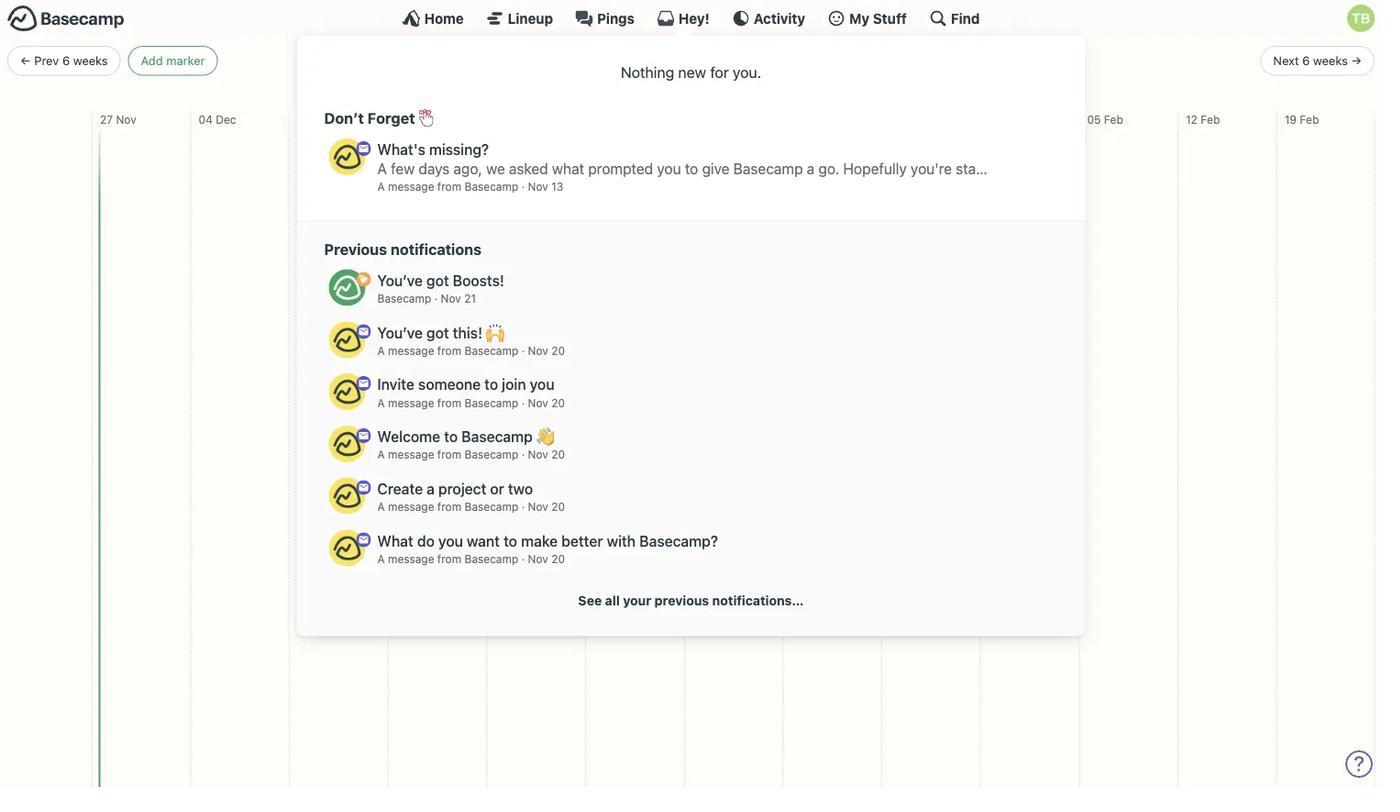 Task type: vqa. For each thing, say whether or not it's contained in the screenshot.


Task type: locate. For each thing, give the bounding box(es) containing it.
this!
[[453, 324, 483, 341]]

nov inside invite someone to join you a message from basecamp nov 20
[[528, 396, 548, 409]]

2 nov 20 element from the top
[[528, 396, 565, 409]]

1 from from the top
[[437, 180, 462, 193]]

basecamp image for what's missing?
[[329, 138, 366, 175]]

18 dec
[[396, 113, 432, 126]]

from
[[437, 180, 462, 193], [437, 344, 462, 357], [437, 396, 462, 409], [437, 448, 462, 461], [437, 500, 462, 513], [437, 553, 462, 565]]

you've inside you've got boosts! basecamp nov 21
[[378, 272, 423, 289]]

1 20 from the top
[[552, 344, 565, 357]]

nov inside you've got boosts! basecamp nov 21
[[441, 292, 461, 305]]

see
[[578, 592, 602, 608]]

from inside "what do you want to make better with basecamp? a message from basecamp nov 20"
[[437, 553, 462, 565]]

onboarding image for what's missing?
[[356, 141, 371, 156]]

2 vertical spatial basecamp image
[[329, 530, 366, 567]]

prev
[[34, 54, 59, 67]]

from down missing?
[[437, 180, 462, 193]]

want
[[467, 532, 500, 550]]

20 inside the you've got this! 🙌 a message from basecamp nov 20
[[552, 344, 565, 357]]

create
[[378, 480, 423, 497]]

2 basecamp image from the top
[[329, 269, 366, 306]]

dec right 04
[[216, 113, 236, 126]]

a down what
[[378, 553, 385, 565]]

0 vertical spatial to
[[485, 376, 498, 393]]

0 vertical spatial basecamp image
[[329, 426, 366, 462]]

5 from from the top
[[437, 500, 462, 513]]

6 from from the top
[[437, 553, 462, 565]]

you've down previous notifications
[[378, 272, 423, 289]]

better
[[562, 532, 603, 550]]

nov down 👋
[[528, 448, 548, 461]]

1 got from the top
[[427, 272, 449, 289]]

basecamp inside "what do you want to make better with basecamp? a message from basecamp nov 20"
[[465, 553, 519, 565]]

to
[[485, 376, 498, 393], [444, 428, 458, 445], [504, 532, 517, 550]]

see all your previous notifications…
[[578, 592, 804, 608]]

←
[[20, 54, 31, 67]]

do
[[417, 532, 435, 550]]

stuff
[[873, 10, 907, 26]]

to right welcome
[[444, 428, 458, 445]]

4 onboarding image from the top
[[356, 428, 371, 443]]

19 feb
[[1285, 113, 1320, 126]]

message
[[388, 180, 434, 193], [388, 344, 434, 357], [388, 396, 434, 409], [388, 448, 434, 461], [388, 500, 434, 513], [388, 553, 434, 565]]

3 dec from the left
[[411, 113, 432, 126]]

20 inside the create a project or two a message from basecamp nov 20
[[552, 500, 565, 513]]

1 vertical spatial you've
[[378, 324, 423, 341]]

6
[[62, 54, 70, 67], [1303, 54, 1310, 67]]

2 basecamp image from the top
[[329, 478, 366, 514]]

dec right 18 at the left
[[411, 113, 432, 126]]

2 message from the top
[[388, 344, 434, 357]]

feb
[[1104, 113, 1124, 126], [1201, 113, 1220, 126], [1300, 113, 1320, 126]]

2 horizontal spatial dec
[[411, 113, 432, 126]]

basecamp image left create
[[329, 478, 366, 514]]

1 dec from the left
[[216, 113, 236, 126]]

notifications
[[391, 240, 482, 258]]

3 from from the top
[[437, 396, 462, 409]]

basecamp inside you've got boosts! basecamp nov 21
[[378, 292, 431, 305]]

basecamp down "or"
[[465, 500, 519, 513]]

from down someone
[[437, 396, 462, 409]]

got for boosts!
[[427, 272, 449, 289]]

basecamp down want
[[465, 553, 519, 565]]

1 basecamp image from the top
[[329, 138, 366, 175]]

from down this!
[[437, 344, 462, 357]]

6 onboarding image from the top
[[356, 533, 371, 547]]

onboarding image for welcome to basecamp 👋
[[356, 428, 371, 443]]

4 a from the top
[[378, 448, 385, 461]]

you've got boosts! basecamp nov 21
[[378, 272, 504, 305]]

2 feb from the left
[[1201, 113, 1220, 126]]

weeks right the prev
[[73, 54, 108, 67]]

4 message from the top
[[388, 448, 434, 461]]

1 vertical spatial to
[[444, 428, 458, 445]]

onboarding image for you've got this! 🙌
[[356, 324, 371, 339]]

basecamp image left welcome
[[329, 426, 366, 462]]

got
[[427, 272, 449, 289], [427, 324, 449, 341]]

1 horizontal spatial dec
[[311, 113, 331, 126]]

basecamp image
[[329, 138, 366, 175], [329, 269, 366, 306], [329, 321, 366, 358], [329, 374, 366, 410]]

basecamp image down boostreport image
[[329, 321, 366, 358]]

6 message from the top
[[388, 553, 434, 565]]

0 vertical spatial you
[[530, 376, 555, 393]]

you inside invite someone to join you a message from basecamp nov 20
[[530, 376, 555, 393]]

basecamp down previous notifications
[[378, 292, 431, 305]]

from down the create a project or two a message from basecamp nov 20 at the left of the page
[[437, 553, 462, 565]]

5 a from the top
[[378, 500, 385, 513]]

what's
[[378, 141, 426, 158]]

basecamp
[[465, 180, 519, 193], [378, 292, 431, 305], [465, 344, 519, 357], [465, 396, 519, 409], [462, 428, 533, 445], [465, 448, 519, 461], [465, 500, 519, 513], [465, 553, 519, 565]]

1 horizontal spatial weeks
[[1314, 54, 1348, 67]]

basecamp image
[[329, 426, 366, 462], [329, 478, 366, 514], [329, 530, 366, 567]]

onboarding image down don't forget
[[356, 141, 371, 156]]

a
[[378, 180, 385, 193], [378, 344, 385, 357], [378, 396, 385, 409], [378, 448, 385, 461], [378, 500, 385, 513], [378, 553, 385, 565]]

a inside invite someone to join you a message from basecamp nov 20
[[378, 396, 385, 409]]

a
[[427, 480, 435, 497]]

got inside you've got boosts! basecamp nov 21
[[427, 272, 449, 289]]

you
[[530, 376, 555, 393], [438, 532, 463, 550]]

1 weeks from the left
[[73, 54, 108, 67]]

nov left 13
[[528, 180, 548, 193]]

3 basecamp image from the top
[[329, 530, 366, 567]]

basecamp down missing?
[[465, 180, 519, 193]]

3 basecamp image from the top
[[329, 321, 366, 358]]

nov 20 element
[[528, 344, 565, 357], [528, 396, 565, 409], [528, 448, 565, 461], [528, 500, 565, 513], [528, 553, 565, 565]]

basecamp down 🙌
[[465, 344, 519, 357]]

2 20 from the top
[[552, 396, 565, 409]]

feb right 19
[[1300, 113, 1320, 126]]

20 inside welcome to basecamp 👋 a message from basecamp nov 20
[[552, 448, 565, 461]]

basecamp image for what
[[329, 530, 366, 567]]

0 horizontal spatial 6
[[62, 54, 70, 67]]

6 right the prev
[[62, 54, 70, 67]]

don't forget
[[324, 109, 419, 127]]

3 feb from the left
[[1300, 113, 1320, 126]]

boostreport image
[[356, 272, 371, 287]]

basecamp image left invite
[[329, 374, 366, 410]]

3 a from the top
[[378, 396, 385, 409]]

5 message from the top
[[388, 500, 434, 513]]

1 vertical spatial basecamp image
[[329, 478, 366, 514]]

basecamp image down don't
[[329, 138, 366, 175]]

you've
[[378, 272, 423, 289], [378, 324, 423, 341]]

27 nov
[[100, 113, 136, 126]]

1 6 from the left
[[62, 54, 70, 67]]

onboarding image left welcome
[[356, 428, 371, 443]]

basecamp image down "previous"
[[329, 269, 366, 306]]

5 onboarding image from the top
[[356, 480, 371, 495]]

→
[[1352, 54, 1362, 67]]

or
[[490, 480, 504, 497]]

onboarding image left what
[[356, 533, 371, 547]]

got left this!
[[427, 324, 449, 341]]

04 dec
[[199, 113, 236, 126]]

a down invite
[[378, 396, 385, 409]]

12 feb
[[1186, 113, 1220, 126]]

nov down make at the left of page
[[528, 553, 548, 565]]

feb right 12
[[1201, 113, 1220, 126]]

activity link
[[732, 9, 806, 28]]

home
[[424, 10, 464, 26]]

05 feb
[[1087, 113, 1124, 126]]

basecamp image for welcome
[[329, 426, 366, 462]]

1 nov 20 element from the top
[[528, 344, 565, 357]]

4 20 from the top
[[552, 500, 565, 513]]

message inside the you've got this! 🙌 a message from basecamp nov 20
[[388, 344, 434, 357]]

19
[[1285, 113, 1297, 126]]

0 horizontal spatial you
[[438, 532, 463, 550]]

nov inside the create a project or two a message from basecamp nov 20
[[528, 500, 548, 513]]

12
[[1186, 113, 1198, 126]]

got inside the you've got this! 🙌 a message from basecamp nov 20
[[427, 324, 449, 341]]

a inside "what do you want to make better with basecamp? a message from basecamp nov 20"
[[378, 553, 385, 565]]

0 horizontal spatial feb
[[1104, 113, 1124, 126]]

2 vertical spatial to
[[504, 532, 517, 550]]

2 weeks from the left
[[1314, 54, 1348, 67]]

weeks
[[73, 54, 108, 67], [1314, 54, 1348, 67]]

nov 20 element for join
[[528, 396, 565, 409]]

you've up invite
[[378, 324, 423, 341]]

1 basecamp image from the top
[[329, 426, 366, 462]]

dec for 18 dec
[[411, 113, 432, 126]]

basecamp image for invite someone to join you
[[329, 374, 366, 410]]

2 you've from the top
[[378, 324, 423, 341]]

4 nov 20 element from the top
[[528, 500, 565, 513]]

a down create
[[378, 500, 385, 513]]

nov down two
[[528, 500, 548, 513]]

4 from from the top
[[437, 448, 462, 461]]

← prev 6 weeks
[[20, 54, 108, 67]]

message down do
[[388, 553, 434, 565]]

with
[[607, 532, 636, 550]]

basecamp image for create
[[329, 478, 366, 514]]

a down what's on the top of page
[[378, 180, 385, 193]]

basecamp image for you've got this! 🙌
[[329, 321, 366, 358]]

1 vertical spatial got
[[427, 324, 449, 341]]

1 a from the top
[[378, 180, 385, 193]]

6 right next
[[1303, 54, 1310, 67]]

1 feb from the left
[[1104, 113, 1124, 126]]

to left join
[[485, 376, 498, 393]]

3 nov 20 element from the top
[[528, 448, 565, 461]]

2 onboarding image from the top
[[356, 324, 371, 339]]

you right do
[[438, 532, 463, 550]]

weeks left "→"
[[1314, 54, 1348, 67]]

3 message from the top
[[388, 396, 434, 409]]

2 horizontal spatial to
[[504, 532, 517, 550]]

you right join
[[530, 376, 555, 393]]

home link
[[402, 9, 464, 28]]

message down welcome
[[388, 448, 434, 461]]

1 vertical spatial you
[[438, 532, 463, 550]]

dec
[[216, 113, 236, 126], [311, 113, 331, 126], [411, 113, 432, 126]]

to right want
[[504, 532, 517, 550]]

20
[[552, 344, 565, 357], [552, 396, 565, 409], [552, 448, 565, 461], [552, 500, 565, 513], [552, 553, 565, 565]]

5 20 from the top
[[552, 553, 565, 565]]

message down create
[[388, 500, 434, 513]]

2 a from the top
[[378, 344, 385, 357]]

4 basecamp image from the top
[[329, 374, 366, 410]]

you've inside the you've got this! 🙌 a message from basecamp nov 20
[[378, 324, 423, 341]]

13
[[552, 180, 564, 193]]

1 horizontal spatial 6
[[1303, 54, 1310, 67]]

nov inside "what do you want to make better with basecamp? a message from basecamp nov 20"
[[528, 553, 548, 565]]

onboarding image left invite
[[356, 376, 371, 391]]

1 onboarding image from the top
[[356, 141, 371, 156]]

nov left 21
[[441, 292, 461, 305]]

from down project
[[437, 500, 462, 513]]

what's missing?
[[378, 141, 489, 158]]

previous
[[655, 592, 709, 608]]

message inside the create a project or two a message from basecamp nov 20
[[388, 500, 434, 513]]

your
[[623, 592, 652, 608]]

see all your previous notifications… link
[[578, 592, 804, 608]]

lineup
[[508, 10, 553, 26]]

nov
[[116, 113, 136, 126], [528, 180, 548, 193], [441, 292, 461, 305], [528, 344, 548, 357], [528, 396, 548, 409], [528, 448, 548, 461], [528, 500, 548, 513], [528, 553, 548, 565]]

notifications…
[[713, 592, 804, 608]]

1 you've from the top
[[378, 272, 423, 289]]

nov 21 element
[[441, 292, 476, 305]]

3 20 from the top
[[552, 448, 565, 461]]

2 got from the top
[[427, 324, 449, 341]]

basecamp down join
[[465, 396, 519, 409]]

onboarding image down boostreport image
[[356, 324, 371, 339]]

from up project
[[437, 448, 462, 461]]

a up invite
[[378, 344, 385, 357]]

2 dec from the left
[[311, 113, 331, 126]]

missing?
[[429, 141, 489, 158]]

nov up 👋
[[528, 396, 548, 409]]

1 horizontal spatial feb
[[1201, 113, 1220, 126]]

0 vertical spatial got
[[427, 272, 449, 289]]

onboarding image left create
[[356, 480, 371, 495]]

👋
[[537, 428, 551, 445]]

6 a from the top
[[378, 553, 385, 565]]

basecamp?
[[640, 532, 718, 550]]

from inside welcome to basecamp 👋 a message from basecamp nov 20
[[437, 448, 462, 461]]

you.
[[733, 63, 762, 81]]

nov up invite someone to join you a message from basecamp nov 20
[[528, 344, 548, 357]]

message down what's on the top of page
[[388, 180, 434, 193]]

1 horizontal spatial you
[[530, 376, 555, 393]]

onboarding image
[[356, 141, 371, 156], [356, 324, 371, 339], [356, 376, 371, 391], [356, 428, 371, 443], [356, 480, 371, 495], [356, 533, 371, 547]]

0 vertical spatial you've
[[378, 272, 423, 289]]

nov 13 element
[[528, 180, 564, 193]]

dec right 11
[[311, 113, 331, 126]]

basecamp inside invite someone to join you a message from basecamp nov 20
[[465, 396, 519, 409]]

5 nov 20 element from the top
[[528, 553, 565, 565]]

hey! button
[[657, 9, 710, 28]]

0 horizontal spatial dec
[[216, 113, 236, 126]]

2 horizontal spatial feb
[[1300, 113, 1320, 126]]

nov right 27
[[116, 113, 136, 126]]

a down welcome
[[378, 448, 385, 461]]

all
[[605, 592, 620, 608]]

3 onboarding image from the top
[[356, 376, 371, 391]]

0 horizontal spatial to
[[444, 428, 458, 445]]

basecamp image left what
[[329, 530, 366, 567]]

add marker link
[[128, 46, 218, 76]]

0 horizontal spatial weeks
[[73, 54, 108, 67]]

feb right 05
[[1104, 113, 1124, 126]]

message down invite
[[388, 396, 434, 409]]

switch accounts image
[[7, 5, 125, 33]]

1 horizontal spatial to
[[485, 376, 498, 393]]

project
[[438, 480, 487, 497]]

message up invite
[[388, 344, 434, 357]]

2 6 from the left
[[1303, 54, 1310, 67]]

got up nov 21 'element'
[[427, 272, 449, 289]]

2 from from the top
[[437, 344, 462, 357]]



Task type: describe. For each thing, give the bounding box(es) containing it.
my stuff button
[[828, 9, 907, 28]]

two
[[508, 480, 533, 497]]

onboarding image for create a project or two
[[356, 480, 371, 495]]

add marker
[[141, 54, 205, 67]]

27
[[100, 113, 113, 126]]

a inside the you've got this! 🙌 a message from basecamp nov 20
[[378, 344, 385, 357]]

forget
[[368, 109, 415, 127]]

pings
[[597, 10, 635, 26]]

main element
[[0, 0, 1383, 636]]

11 dec
[[297, 113, 331, 126]]

basecamp left 👋
[[462, 428, 533, 445]]

don't
[[324, 109, 364, 127]]

make
[[521, 532, 558, 550]]

to inside invite someone to join you a message from basecamp nov 20
[[485, 376, 498, 393]]

you've for you've got boosts!
[[378, 272, 423, 289]]

basecamp inside the create a project or two a message from basecamp nov 20
[[465, 500, 519, 513]]

tim burton image
[[1348, 5, 1375, 32]]

marker
[[166, 54, 205, 67]]

basecamp inside the you've got this! 🙌 a message from basecamp nov 20
[[465, 344, 519, 357]]

a inside the create a project or two a message from basecamp nov 20
[[378, 500, 385, 513]]

21
[[464, 292, 476, 305]]

invite someone to join you a message from basecamp nov 20
[[378, 376, 565, 409]]

find button
[[929, 9, 980, 28]]

someone
[[418, 376, 481, 393]]

1 message from the top
[[388, 180, 434, 193]]

hey!
[[679, 10, 710, 26]]

invite
[[378, 376, 415, 393]]

pings button
[[575, 9, 635, 28]]

nothing
[[621, 63, 675, 81]]

onboarding image for what do you want to make better with basecamp?
[[356, 533, 371, 547]]

18
[[396, 113, 408, 126]]

nov 20 element for want
[[528, 553, 565, 565]]

nothing new for you.
[[621, 63, 762, 81]]

find
[[951, 10, 980, 26]]

nov 20 element for 👋
[[528, 448, 565, 461]]

to inside welcome to basecamp 👋 a message from basecamp nov 20
[[444, 428, 458, 445]]

message inside welcome to basecamp 👋 a message from basecamp nov 20
[[388, 448, 434, 461]]

next
[[1274, 54, 1299, 67]]

create a project or two a message from basecamp nov 20
[[378, 480, 565, 513]]

what
[[378, 532, 414, 550]]

feb for 12 feb
[[1201, 113, 1220, 126]]

dec for 04 dec
[[216, 113, 236, 126]]

from inside the you've got this! 🙌 a message from basecamp nov 20
[[437, 344, 462, 357]]

05
[[1087, 113, 1101, 126]]

feb for 05 feb
[[1104, 113, 1124, 126]]

you've got this! 🙌 a message from basecamp nov 20
[[378, 324, 565, 357]]

my
[[850, 10, 870, 26]]

for
[[710, 63, 729, 81]]

previous
[[324, 240, 387, 258]]

nov 20 element for or
[[528, 500, 565, 513]]

activity
[[754, 10, 806, 26]]

new
[[678, 63, 706, 81]]

next 6 weeks →
[[1274, 54, 1362, 67]]

previous notifications
[[324, 240, 482, 258]]

lineup link
[[486, 9, 553, 28]]

onboarding image for invite someone to join you
[[356, 376, 371, 391]]

nov 20 element for 🙌
[[528, 344, 565, 357]]

04
[[199, 113, 213, 126]]

from inside invite someone to join you a message from basecamp nov 20
[[437, 396, 462, 409]]

add
[[141, 54, 163, 67]]

you inside "what do you want to make better with basecamp? a message from basecamp nov 20"
[[438, 532, 463, 550]]

what do you want to make better with basecamp? a message from basecamp nov 20
[[378, 532, 718, 565]]

you've for you've got this! 🙌
[[378, 324, 423, 341]]

a message from basecamp nov 13
[[378, 180, 564, 193]]

welcome
[[378, 428, 441, 445]]

20 inside invite someone to join you a message from basecamp nov 20
[[552, 396, 565, 409]]

message inside "what do you want to make better with basecamp? a message from basecamp nov 20"
[[388, 553, 434, 565]]

20 inside "what do you want to make better with basecamp? a message from basecamp nov 20"
[[552, 553, 565, 565]]

a inside welcome to basecamp 👋 a message from basecamp nov 20
[[378, 448, 385, 461]]

basecamp up "or"
[[465, 448, 519, 461]]

feb for 19 feb
[[1300, 113, 1320, 126]]

to inside "what do you want to make better with basecamp? a message from basecamp nov 20"
[[504, 532, 517, 550]]

dec for 11 dec
[[311, 113, 331, 126]]

boosts!
[[453, 272, 504, 289]]

basecamp image for you've got boosts!
[[329, 269, 366, 306]]

nov inside the you've got this! 🙌 a message from basecamp nov 20
[[528, 344, 548, 357]]

welcome to basecamp 👋 a message from basecamp nov 20
[[378, 428, 565, 461]]

from inside the create a project or two a message from basecamp nov 20
[[437, 500, 462, 513]]

🙌
[[486, 324, 501, 341]]

11
[[297, 113, 308, 126]]

nov inside welcome to basecamp 👋 a message from basecamp nov 20
[[528, 448, 548, 461]]

got for this!
[[427, 324, 449, 341]]

my stuff
[[850, 10, 907, 26]]

message inside invite someone to join you a message from basecamp nov 20
[[388, 396, 434, 409]]

join
[[502, 376, 526, 393]]



